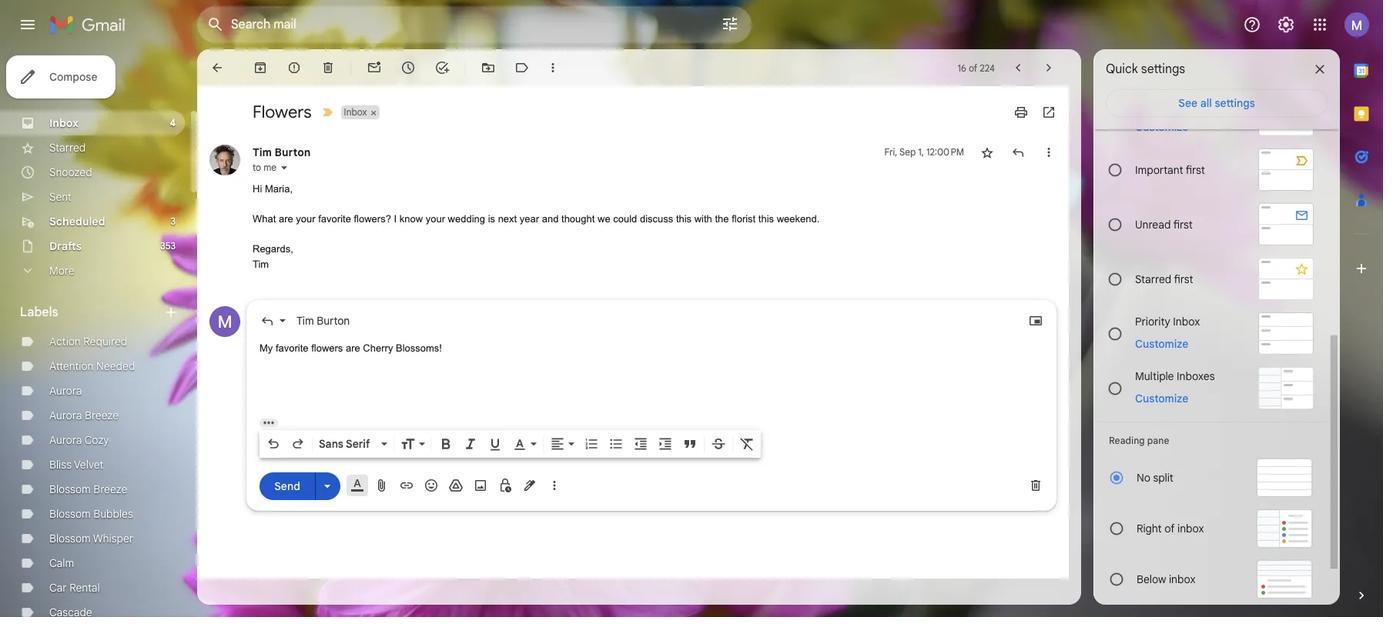 Task type: vqa. For each thing, say whether or not it's contained in the screenshot.
Move to IMAGE
yes



Task type: locate. For each thing, give the bounding box(es) containing it.
0 vertical spatial starred
[[49, 141, 86, 155]]

blossom down blossom breeze link
[[49, 508, 91, 522]]

0 horizontal spatial of
[[969, 62, 978, 74]]

the
[[715, 213, 729, 225]]

0 vertical spatial favorite
[[318, 213, 351, 225]]

are
[[279, 213, 293, 225], [346, 343, 360, 354]]

1 vertical spatial tim burton
[[297, 314, 350, 328]]

your right "know"
[[426, 213, 445, 225]]

discuss
[[640, 213, 674, 225]]

bold ‪(⌘b)‬ image
[[438, 437, 454, 452]]

starred up priority
[[1136, 272, 1172, 286]]

inbox right priority
[[1174, 315, 1201, 329]]

undo ‪(⌘z)‬ image
[[266, 437, 281, 452]]

1 horizontal spatial of
[[1165, 522, 1175, 536]]

tim burton up flowers
[[297, 314, 350, 328]]

of for right
[[1165, 522, 1175, 536]]

starred link
[[49, 141, 86, 155]]

1 vertical spatial aurora
[[49, 409, 82, 423]]

first right important
[[1186, 163, 1206, 177]]

are right what
[[279, 213, 293, 225]]

is
[[488, 213, 495, 225]]

2 vertical spatial blossom
[[49, 532, 91, 546]]

no
[[1137, 472, 1151, 485]]

burton up flowers
[[317, 314, 350, 328]]

inbox right right
[[1178, 522, 1205, 536]]

underline ‪(⌘u)‬ image
[[488, 438, 503, 453]]

tim burton up show details icon
[[253, 146, 311, 159]]

scheduled
[[49, 215, 105, 229]]

more image
[[546, 60, 561, 76]]

2 vertical spatial first
[[1175, 272, 1194, 286]]

no split
[[1137, 472, 1174, 485]]

aurora breeze
[[49, 409, 119, 423]]

what
[[253, 213, 276, 225]]

first
[[1186, 163, 1206, 177], [1174, 218, 1193, 232], [1175, 272, 1194, 286]]

rental
[[70, 582, 100, 596]]

0 vertical spatial blossom
[[49, 483, 91, 497]]

attention needed link
[[49, 360, 135, 374]]

0 horizontal spatial favorite
[[276, 343, 309, 354]]

send button
[[260, 473, 315, 500]]

0 horizontal spatial starred
[[49, 141, 86, 155]]

Not starred checkbox
[[980, 145, 996, 160]]

0 vertical spatial of
[[969, 62, 978, 74]]

maria,
[[265, 183, 293, 195]]

indent more ‪(⌘])‬ image
[[658, 437, 673, 452]]

this right florist
[[759, 213, 774, 225]]

regards, tim
[[253, 243, 293, 270]]

insert emoji ‪(⌘⇧2)‬ image
[[424, 478, 439, 494]]

tim down regards,
[[253, 259, 269, 270]]

starred inside labels navigation
[[49, 141, 86, 155]]

breeze for blossom breeze
[[93, 483, 127, 497]]

attention needed
[[49, 360, 135, 374]]

wedding
[[448, 213, 485, 225]]

burton up show details icon
[[275, 146, 311, 159]]

split
[[1154, 472, 1174, 485]]

3 blossom from the top
[[49, 532, 91, 546]]

italic ‪(⌘i)‬ image
[[463, 437, 478, 452]]

blossom bubbles
[[49, 508, 133, 522]]

0 vertical spatial aurora
[[49, 384, 82, 398]]

0 vertical spatial are
[[279, 213, 293, 225]]

favorite right 'my' at the bottom left of the page
[[276, 343, 309, 354]]

0 horizontal spatial inbox
[[49, 116, 79, 130]]

aurora down attention
[[49, 384, 82, 398]]

tab list
[[1341, 49, 1384, 562]]

aurora up bliss on the bottom left of page
[[49, 434, 82, 448]]

move to image
[[481, 60, 496, 76]]

first for unread first
[[1174, 218, 1193, 232]]

blossom up calm 'link' at the left
[[49, 532, 91, 546]]

None search field
[[197, 6, 752, 43]]

0 vertical spatial inbox
[[1178, 522, 1205, 536]]

starred first
[[1136, 272, 1194, 286]]

blossom
[[49, 483, 91, 497], [49, 508, 91, 522], [49, 532, 91, 546]]

starred for starred link on the left of page
[[49, 141, 86, 155]]

breeze up cozy
[[85, 409, 119, 423]]

reading pane element
[[1110, 435, 1313, 447]]

blossom down bliss velvet link
[[49, 483, 91, 497]]

type of response image
[[260, 314, 275, 329]]

favorite
[[318, 213, 351, 225], [276, 343, 309, 354]]

breeze for aurora breeze
[[85, 409, 119, 423]]

inbox inside button
[[344, 106, 367, 118]]

0 horizontal spatial this
[[676, 213, 692, 225]]

tim up to me
[[253, 146, 272, 159]]

sent link
[[49, 190, 72, 204]]

1 horizontal spatial burton
[[317, 314, 350, 328]]

sent
[[49, 190, 72, 204]]

breeze
[[85, 409, 119, 423], [93, 483, 127, 497]]

sans
[[319, 438, 344, 452]]

2 blossom from the top
[[49, 508, 91, 522]]

1 your from the left
[[296, 213, 316, 225]]

1 vertical spatial blossom
[[49, 508, 91, 522]]

important first
[[1136, 163, 1206, 177]]

fri,
[[885, 146, 898, 158]]

0 horizontal spatial burton
[[275, 146, 311, 159]]

bliss velvet
[[49, 458, 104, 472]]

are left cherry
[[346, 343, 360, 354]]

aurora
[[49, 384, 82, 398], [49, 409, 82, 423], [49, 434, 82, 448]]

1 this from the left
[[676, 213, 692, 225]]

gmail image
[[49, 9, 133, 40]]

whisper
[[93, 532, 133, 546]]

starred for starred first
[[1136, 272, 1172, 286]]

we
[[598, 213, 611, 225]]

inbox
[[1178, 522, 1205, 536], [1170, 573, 1196, 587]]

florist
[[732, 213, 756, 225]]

4
[[170, 117, 176, 129]]

show details image
[[280, 163, 289, 173]]

more
[[49, 264, 74, 278]]

snooze image
[[401, 60, 416, 76]]

0 vertical spatial breeze
[[85, 409, 119, 423]]

what are your favorite flowers? i know your wedding is next year and thought we could discuss this with the florist this weekend.
[[253, 213, 820, 225]]

quick
[[1106, 62, 1139, 77]]

inbox up starred link on the left of page
[[49, 116, 79, 130]]

year
[[520, 213, 539, 225]]

1 vertical spatial breeze
[[93, 483, 127, 497]]

multiple inboxes
[[1136, 369, 1216, 383]]

multiple
[[1136, 369, 1175, 383]]

1 vertical spatial starred
[[1136, 272, 1172, 286]]

quote ‪(⌘⇧9)‬ image
[[683, 437, 698, 452]]

1 vertical spatial of
[[1165, 522, 1175, 536]]

1 vertical spatial favorite
[[276, 343, 309, 354]]

bubbles
[[93, 508, 133, 522]]

reading
[[1110, 435, 1145, 447]]

labels heading
[[20, 305, 163, 321]]

blossom for blossom bubbles
[[49, 508, 91, 522]]

with
[[695, 213, 713, 225]]

quick settings element
[[1106, 62, 1186, 89]]

starred up the snoozed on the left of the page
[[49, 141, 86, 155]]

strikethrough ‪(⌘⇧x)‬ image
[[711, 437, 727, 452]]

priority
[[1136, 315, 1171, 329]]

aurora link
[[49, 384, 82, 398]]

required
[[83, 335, 127, 349]]

flowers?
[[354, 213, 391, 225]]

hi maria,
[[253, 183, 293, 195]]

blossom whisper link
[[49, 532, 133, 546]]

0 horizontal spatial your
[[296, 213, 316, 225]]

tim burton
[[253, 146, 311, 159], [297, 314, 350, 328]]

sans serif
[[319, 438, 370, 452]]

2 this from the left
[[759, 213, 774, 225]]

inbox right flowers
[[344, 106, 367, 118]]

priority inbox
[[1136, 315, 1201, 329]]

quick settings
[[1106, 62, 1186, 77]]

favorite inside message body text field
[[276, 343, 309, 354]]

tim up flowers
[[297, 314, 314, 328]]

1 vertical spatial first
[[1174, 218, 1193, 232]]

aurora down aurora link
[[49, 409, 82, 423]]

starred
[[49, 141, 86, 155], [1136, 272, 1172, 286]]

settings image
[[1278, 15, 1296, 34]]

12:00 pm
[[927, 146, 965, 158]]

1 horizontal spatial your
[[426, 213, 445, 225]]

2 vertical spatial aurora
[[49, 434, 82, 448]]

first up priority inbox
[[1175, 272, 1194, 286]]

0 vertical spatial first
[[1186, 163, 1206, 177]]

flowers
[[311, 343, 343, 354]]

1 blossom from the top
[[49, 483, 91, 497]]

breeze up bubbles
[[93, 483, 127, 497]]

next
[[498, 213, 517, 225]]

0 vertical spatial tim burton
[[253, 146, 311, 159]]

compose button
[[6, 55, 116, 99]]

1 horizontal spatial starred
[[1136, 272, 1172, 286]]

advanced search options image
[[715, 8, 746, 39]]

your right what
[[296, 213, 316, 225]]

Search mail text field
[[231, 17, 678, 32]]

main menu image
[[18, 15, 37, 34]]

this
[[676, 213, 692, 225], [759, 213, 774, 225]]

formatting options toolbar
[[260, 431, 761, 458]]

burton
[[275, 146, 311, 159], [317, 314, 350, 328]]

favorite left flowers?
[[318, 213, 351, 225]]

2 aurora from the top
[[49, 409, 82, 423]]

inbox right below
[[1170, 573, 1196, 587]]

1 aurora from the top
[[49, 384, 82, 398]]

of right right
[[1165, 522, 1175, 536]]

indent less ‪(⌘[)‬ image
[[633, 437, 649, 452]]

thought
[[562, 213, 595, 225]]

send
[[274, 480, 300, 494]]

this left with on the right top of page
[[676, 213, 692, 225]]

bliss
[[49, 458, 72, 472]]

1 horizontal spatial are
[[346, 343, 360, 354]]

0 horizontal spatial are
[[279, 213, 293, 225]]

redo ‪(⌘y)‬ image
[[290, 437, 306, 452]]

inbox inside labels navigation
[[49, 116, 79, 130]]

1 horizontal spatial inbox
[[344, 106, 367, 118]]

3 aurora from the top
[[49, 434, 82, 448]]

numbered list ‪(⌘⇧7)‬ image
[[584, 437, 599, 452]]

1 horizontal spatial this
[[759, 213, 774, 225]]

1 vertical spatial tim
[[253, 259, 269, 270]]

of right the 16
[[969, 62, 978, 74]]

first right unread
[[1174, 218, 1193, 232]]

fri, sep 1, 12:00 pm
[[885, 146, 965, 158]]

1 vertical spatial are
[[346, 343, 360, 354]]

bliss velvet link
[[49, 458, 104, 472]]

snoozed
[[49, 166, 92, 180]]

inbox
[[344, 106, 367, 118], [49, 116, 79, 130], [1174, 315, 1201, 329]]

know
[[400, 213, 423, 225]]



Task type: describe. For each thing, give the bounding box(es) containing it.
insert files using drive image
[[448, 478, 464, 494]]

2 your from the left
[[426, 213, 445, 225]]

of for 16
[[969, 62, 978, 74]]

more send options image
[[320, 479, 335, 494]]

2 horizontal spatial inbox
[[1174, 315, 1201, 329]]

compose
[[49, 70, 97, 84]]

first for starred first
[[1175, 272, 1194, 286]]

blossom whisper
[[49, 532, 133, 546]]

my
[[260, 343, 273, 354]]

to me
[[253, 162, 277, 173]]

car rental link
[[49, 582, 100, 596]]

3
[[171, 216, 176, 227]]

labels image
[[515, 60, 530, 76]]

0 vertical spatial tim
[[253, 146, 272, 159]]

bulleted list ‪(⌘⇧8)‬ image
[[609, 437, 624, 452]]

drafts link
[[49, 240, 82, 254]]

my favorite flowers are cherry blossoms!
[[260, 343, 442, 354]]

search mail image
[[202, 11, 230, 39]]

car
[[49, 582, 67, 596]]

insert signature image
[[522, 478, 538, 494]]

could
[[614, 213, 637, 225]]

delete image
[[321, 60, 336, 76]]

reading pane
[[1110, 435, 1170, 447]]

blossom breeze
[[49, 483, 127, 497]]

224
[[980, 62, 996, 74]]

right of inbox
[[1137, 522, 1205, 536]]

1 horizontal spatial favorite
[[318, 213, 351, 225]]

action required
[[49, 335, 127, 349]]

action
[[49, 335, 81, 349]]

blossoms!
[[396, 343, 442, 354]]

support image
[[1244, 15, 1262, 34]]

aurora cozy
[[49, 434, 109, 448]]

labels navigation
[[0, 49, 197, 618]]

snoozed link
[[49, 166, 92, 180]]

inbox link
[[49, 116, 79, 130]]

sans serif option
[[316, 437, 378, 452]]

fri, sep 1, 12:00 pm cell
[[885, 145, 965, 160]]

inboxes
[[1177, 369, 1216, 383]]

right
[[1137, 522, 1162, 536]]

car rental
[[49, 582, 100, 596]]

older image
[[1042, 60, 1057, 76]]

16
[[958, 62, 967, 74]]

show trimmed content image
[[260, 419, 278, 428]]

more options image
[[550, 478, 559, 494]]

newer image
[[1011, 60, 1026, 76]]

1 vertical spatial burton
[[317, 314, 350, 328]]

regards,
[[253, 243, 293, 255]]

pane
[[1148, 435, 1170, 447]]

unread
[[1136, 218, 1171, 232]]

hi
[[253, 183, 262, 195]]

aurora cozy link
[[49, 434, 109, 448]]

calm
[[49, 557, 74, 571]]

drafts
[[49, 240, 82, 254]]

blossom for blossom breeze
[[49, 483, 91, 497]]

inbox for inbox link
[[49, 116, 79, 130]]

archive image
[[253, 60, 268, 76]]

0 vertical spatial burton
[[275, 146, 311, 159]]

16 of 224
[[958, 62, 996, 74]]

report spam image
[[287, 60, 302, 76]]

aurora for aurora cozy
[[49, 434, 82, 448]]

blossom breeze link
[[49, 483, 127, 497]]

aurora for aurora breeze
[[49, 409, 82, 423]]

tim inside regards, tim
[[253, 259, 269, 270]]

first for important first
[[1186, 163, 1206, 177]]

2 vertical spatial tim
[[297, 314, 314, 328]]

are inside message body text field
[[346, 343, 360, 354]]

blossom bubbles link
[[49, 508, 133, 522]]

settings
[[1142, 62, 1186, 77]]

toggle confidential mode image
[[498, 478, 513, 494]]

and
[[542, 213, 559, 225]]

back to inbox image
[[210, 60, 225, 76]]

below
[[1137, 573, 1167, 587]]

insert photo image
[[473, 478, 489, 494]]

needed
[[96, 360, 135, 374]]

to
[[253, 162, 261, 173]]

353
[[161, 240, 176, 252]]

1 vertical spatial inbox
[[1170, 573, 1196, 587]]

unread first
[[1136, 218, 1193, 232]]

flowers
[[253, 102, 312, 123]]

weekend.
[[777, 213, 820, 225]]

discard draft ‪(⌘⇧d)‬ image
[[1029, 478, 1044, 494]]

sep
[[900, 146, 916, 158]]

cozy
[[85, 434, 109, 448]]

add to tasks image
[[435, 60, 450, 76]]

blossom for blossom whisper
[[49, 532, 91, 546]]

scheduled link
[[49, 215, 105, 229]]

cherry
[[363, 343, 393, 354]]

inbox for the inbox button
[[344, 106, 367, 118]]

insert link ‪(⌘k)‬ image
[[399, 478, 415, 494]]

velvet
[[74, 458, 104, 472]]

attention
[[49, 360, 94, 374]]

important
[[1136, 163, 1184, 177]]

attach files image
[[374, 478, 390, 494]]

1,
[[919, 146, 925, 158]]

aurora for aurora link
[[49, 384, 82, 398]]

me
[[264, 162, 277, 173]]

calm link
[[49, 557, 74, 571]]

inbox button
[[341, 106, 369, 119]]

more button
[[0, 259, 185, 284]]

remove formatting ‪(⌘\)‬ image
[[740, 437, 755, 452]]

Message Body text field
[[260, 341, 1044, 407]]

serif
[[346, 438, 370, 452]]



